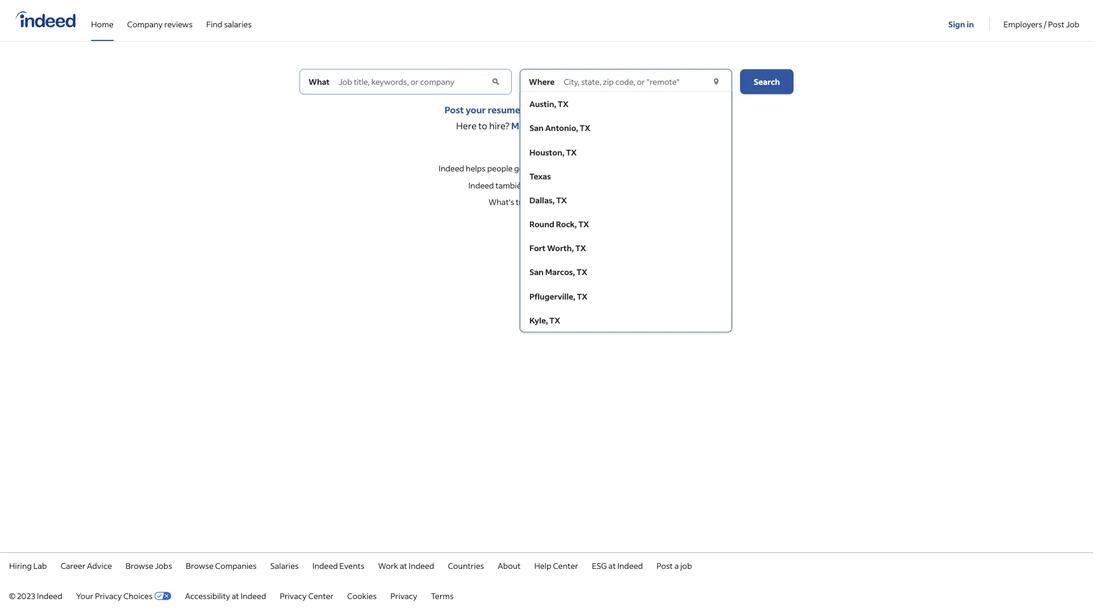 Task type: describe. For each thing, give the bounding box(es) containing it.
employers / post job link
[[1004, 0, 1080, 39]]

search
[[754, 77, 780, 87]]

company reviews link
[[127, 0, 193, 39]]

pflugerville,
[[530, 291, 576, 301]]

browse for browse jobs
[[126, 561, 153, 571]]

your
[[466, 104, 486, 115]]

austin, tx
[[530, 99, 569, 109]]

© 2023 indeed
[[9, 591, 62, 601]]

over
[[547, 163, 566, 173]]

dallas, tx
[[530, 195, 567, 205]]

shared
[[630, 163, 655, 173]]

find salaries
[[206, 19, 252, 29]]

company reviews
[[127, 19, 193, 29]]

privacy for privacy center
[[280, 591, 307, 601]]

match with candidates today link
[[512, 120, 637, 132]]

marcos,
[[546, 267, 575, 277]]

privacy for privacy "link" on the bottom of page
[[391, 591, 418, 601]]

hire?
[[490, 120, 510, 132]]

countries link
[[448, 561, 484, 571]]

san for san marcos, tx
[[530, 267, 544, 277]]

indeed left events
[[313, 561, 338, 571]]

tx down disponible
[[557, 195, 567, 205]]

1 vertical spatial a
[[675, 561, 679, 571]]

what
[[309, 77, 330, 87]]

privacy link
[[391, 591, 418, 601]]

trending
[[516, 197, 548, 207]]

help
[[535, 561, 552, 571]]

round
[[530, 219, 555, 229]]

Where field
[[562, 69, 710, 94]]

fort
[[530, 243, 546, 253]]

match
[[512, 120, 539, 132]]

sign in
[[949, 19, 975, 29]]

find salaries link
[[206, 0, 252, 39]]

esg at indeed
[[592, 561, 643, 571]]

browse jobs link
[[126, 561, 172, 571]]

people
[[488, 163, 513, 173]]

también
[[496, 180, 526, 191]]

clear image for what
[[490, 76, 502, 87]]

jobs
[[155, 561, 172, 571]]

2023
[[17, 591, 35, 601]]

resume
[[488, 104, 521, 115]]

to
[[479, 120, 488, 132]]

texas
[[530, 171, 551, 181]]

hiring lab link
[[9, 561, 47, 571]]

sign in link
[[949, 1, 976, 39]]

indeed down 'helps'
[[469, 180, 494, 191]]

get
[[515, 163, 527, 173]]

few
[[587, 104, 603, 115]]

find
[[206, 19, 223, 29]]

0 vertical spatial post
[[1049, 19, 1065, 29]]

terms
[[431, 591, 454, 601]]

here
[[456, 120, 477, 132]]

indeed events link
[[313, 561, 365, 571]]

kyle,
[[530, 315, 548, 325]]

at for work
[[400, 561, 407, 571]]

pflugerville, tx
[[530, 291, 588, 301]]

events
[[340, 561, 365, 571]]

what's
[[489, 197, 515, 207]]

What field
[[337, 69, 489, 94]]

stories
[[603, 163, 628, 173]]

salaries
[[270, 561, 299, 571]]

clear image for where
[[711, 76, 722, 87]]

tx right "worth,"
[[576, 243, 587, 253]]

tx right kyle,
[[550, 315, 561, 325]]

it
[[528, 104, 534, 115]]

browse for browse companies
[[186, 561, 214, 571]]

where
[[529, 77, 555, 87]]

indeed right work in the left of the page
[[409, 561, 435, 571]]

help center link
[[535, 561, 579, 571]]

indeed events
[[313, 561, 365, 571]]

esg at indeed link
[[592, 561, 643, 571]]

clear element for where
[[711, 76, 722, 87]]

tx right marcos,
[[577, 267, 588, 277]]

kyle, tx
[[530, 315, 561, 325]]

indeed inside what's trending on indeed dropdown button
[[561, 197, 587, 207]]

round rock, tx
[[530, 219, 590, 229]]

houston, tx
[[530, 147, 577, 157]]

over 16 million stories shared link
[[547, 163, 655, 174]]

match with candidates today
[[512, 120, 637, 132]]

section containing indeed helps people get jobs:
[[0, 157, 1094, 197]]

with
[[541, 120, 560, 132]]

main content containing post your resume
[[0, 69, 1094, 333]]

houston,
[[530, 147, 565, 157]]

jobs:
[[528, 163, 546, 173]]

1 privacy from the left
[[95, 591, 122, 601]]

a inside "main content"
[[580, 104, 585, 115]]

hiring
[[9, 561, 32, 571]]

only
[[536, 104, 554, 115]]

san for san antonio, tx
[[530, 123, 544, 133]]

post for post a job
[[657, 561, 673, 571]]



Task type: vqa. For each thing, say whether or not it's contained in the screenshot.
Career Advice link
yes



Task type: locate. For each thing, give the bounding box(es) containing it.
antonio,
[[546, 123, 578, 133]]

0 horizontal spatial a
[[580, 104, 585, 115]]

3 privacy from the left
[[391, 591, 418, 601]]

©
[[9, 591, 15, 601]]

helps
[[466, 163, 486, 173]]

san left marcos,
[[530, 267, 544, 277]]

san
[[530, 123, 544, 133], [530, 267, 544, 277]]

1 clear element from the left
[[490, 76, 502, 87]]

post left job
[[657, 561, 673, 571]]

san down post your resume - it only takes a few seconds
[[530, 123, 544, 133]]

clear element for what
[[490, 76, 502, 87]]

cookies
[[347, 591, 377, 601]]

center
[[553, 561, 579, 571], [308, 591, 334, 601]]

on
[[550, 197, 559, 207]]

indeed
[[439, 163, 464, 173], [469, 180, 494, 191], [561, 197, 587, 207], [313, 561, 338, 571], [409, 561, 435, 571], [618, 561, 643, 571], [37, 591, 62, 601], [241, 591, 266, 601]]

center right help
[[553, 561, 579, 571]]

a left 'few'
[[580, 104, 585, 115]]

sign
[[949, 19, 966, 29]]

your
[[76, 591, 93, 601]]

section
[[0, 157, 1094, 197]]

fort worth, tx
[[530, 243, 587, 253]]

browse left jobs
[[126, 561, 153, 571]]

tx
[[558, 99, 569, 109], [580, 123, 591, 133], [566, 147, 577, 157], [557, 195, 567, 205], [579, 219, 590, 229], [576, 243, 587, 253], [577, 267, 588, 277], [577, 291, 588, 301], [550, 315, 561, 325]]

about
[[498, 561, 521, 571]]

million
[[577, 163, 601, 173]]

tx right only
[[558, 99, 569, 109]]

your privacy choices link
[[76, 591, 171, 601]]

indeed helps people get jobs: over 16 million stories shared
[[439, 163, 655, 173]]

san antonio, tx
[[530, 123, 591, 133]]

esg
[[592, 561, 607, 571]]

center for help center
[[553, 561, 579, 571]]

0 horizontal spatial privacy
[[95, 591, 122, 601]]

clear element up resume
[[490, 76, 502, 87]]

main content
[[0, 69, 1094, 333]]

16
[[567, 163, 575, 173]]

your privacy choices
[[76, 591, 153, 601]]

1 horizontal spatial clear element
[[711, 76, 722, 87]]

None search field
[[300, 69, 794, 333]]

/
[[1045, 19, 1047, 29]]

privacy center link
[[280, 591, 334, 601]]

austin,
[[530, 99, 557, 109]]

tx down 'few'
[[580, 123, 591, 133]]

2 vertical spatial post
[[657, 561, 673, 571]]

cookies link
[[347, 591, 377, 601]]

about link
[[498, 561, 521, 571]]

none search field containing what
[[300, 69, 794, 333]]

browse up accessibility
[[186, 561, 214, 571]]

en
[[585, 180, 594, 191]]

0 horizontal spatial center
[[308, 591, 334, 601]]

1 vertical spatial center
[[308, 591, 334, 601]]

home link
[[91, 0, 114, 39]]

a
[[580, 104, 585, 115], [675, 561, 679, 571]]

0 vertical spatial a
[[580, 104, 585, 115]]

here to hire?
[[456, 120, 510, 132]]

2 horizontal spatial privacy
[[391, 591, 418, 601]]

search button
[[741, 69, 794, 94]]

1 horizontal spatial clear image
[[711, 76, 722, 87]]

clear image
[[490, 76, 502, 87], [711, 76, 722, 87]]

está
[[528, 180, 544, 191]]

post right /
[[1049, 19, 1065, 29]]

browse companies link
[[186, 561, 257, 571]]

center for privacy center
[[308, 591, 334, 601]]

1 horizontal spatial privacy
[[280, 591, 307, 601]]

at for esg
[[609, 561, 616, 571]]

0 vertical spatial san
[[530, 123, 544, 133]]

career advice link
[[61, 561, 112, 571]]

countries
[[448, 561, 484, 571]]

job
[[681, 561, 692, 571]]

work at indeed
[[378, 561, 435, 571]]

clear element
[[490, 76, 502, 87], [711, 76, 722, 87]]

privacy down salaries
[[280, 591, 307, 601]]

post inside "main content"
[[445, 104, 464, 115]]

indeed left 'helps'
[[439, 163, 464, 173]]

1 vertical spatial san
[[530, 267, 544, 277]]

employers
[[1004, 19, 1043, 29]]

hiring lab
[[9, 561, 47, 571]]

0 horizontal spatial browse
[[126, 561, 153, 571]]

at
[[400, 561, 407, 571], [609, 561, 616, 571], [232, 591, 239, 601]]

indeed right the esg
[[618, 561, 643, 571]]

at right work in the left of the page
[[400, 561, 407, 571]]

salaries
[[224, 19, 252, 29]]

home
[[91, 19, 114, 29]]

suggestions list box
[[520, 92, 733, 333]]

center down indeed events
[[308, 591, 334, 601]]

0 horizontal spatial clear image
[[490, 76, 502, 87]]

1 san from the top
[[530, 123, 544, 133]]

post for post your resume - it only takes a few seconds
[[445, 104, 464, 115]]

work
[[378, 561, 398, 571]]

1 vertical spatial post
[[445, 104, 464, 115]]

indeed también está disponible en
[[469, 180, 596, 191]]

post up the here
[[445, 104, 464, 115]]

2 clear element from the left
[[711, 76, 722, 87]]

1 clear image from the left
[[490, 76, 502, 87]]

-
[[522, 104, 527, 115]]

1 horizontal spatial a
[[675, 561, 679, 571]]

0 horizontal spatial clear element
[[490, 76, 502, 87]]

choices
[[123, 591, 153, 601]]

privacy right your
[[95, 591, 122, 601]]

disponible
[[545, 180, 583, 191]]

browse
[[126, 561, 153, 571], [186, 561, 214, 571]]

2 privacy from the left
[[280, 591, 307, 601]]

san marcos, tx
[[530, 267, 588, 277]]

what's trending on indeed button
[[488, 195, 606, 209]]

2 horizontal spatial post
[[1049, 19, 1065, 29]]

post your resume link
[[445, 104, 521, 115]]

privacy down work at indeed link
[[391, 591, 418, 601]]

2 clear image from the left
[[711, 76, 722, 87]]

lab
[[33, 561, 47, 571]]

browse companies
[[186, 561, 257, 571]]

tx up 16
[[566, 147, 577, 157]]

clear element left "search" button
[[711, 76, 722, 87]]

post a job
[[657, 561, 692, 571]]

0 horizontal spatial at
[[232, 591, 239, 601]]

post your resume - it only takes a few seconds
[[445, 104, 640, 115]]

indeed right 2023
[[37, 591, 62, 601]]

0 horizontal spatial post
[[445, 104, 464, 115]]

seconds
[[605, 104, 640, 115]]

2 horizontal spatial at
[[609, 561, 616, 571]]

tx right pflugerville,
[[577, 291, 588, 301]]

tx right rock,
[[579, 219, 590, 229]]

1 horizontal spatial at
[[400, 561, 407, 571]]

2 san from the top
[[530, 267, 544, 277]]

indeed down disponible
[[561, 197, 587, 207]]

what's trending on indeed
[[489, 197, 587, 207]]

reviews
[[164, 19, 193, 29]]

worth,
[[548, 243, 574, 253]]

terms link
[[431, 591, 454, 601]]

rock,
[[556, 219, 577, 229]]

2 browse from the left
[[186, 561, 214, 571]]

1 browse from the left
[[126, 561, 153, 571]]

at right the esg
[[609, 561, 616, 571]]

indeed down companies
[[241, 591, 266, 601]]

1 horizontal spatial center
[[553, 561, 579, 571]]

employers / post job
[[1004, 19, 1080, 29]]

clear image up resume
[[490, 76, 502, 87]]

a left job
[[675, 561, 679, 571]]

0 vertical spatial center
[[553, 561, 579, 571]]

salaries link
[[270, 561, 299, 571]]

1 horizontal spatial browse
[[186, 561, 214, 571]]

1 horizontal spatial post
[[657, 561, 673, 571]]

clear image left "search" button
[[711, 76, 722, 87]]

post a job link
[[657, 561, 692, 571]]

accessibility at indeed link
[[185, 591, 266, 601]]

advice
[[87, 561, 112, 571]]

at for accessibility
[[232, 591, 239, 601]]

dallas,
[[530, 195, 555, 205]]

at right accessibility
[[232, 591, 239, 601]]



